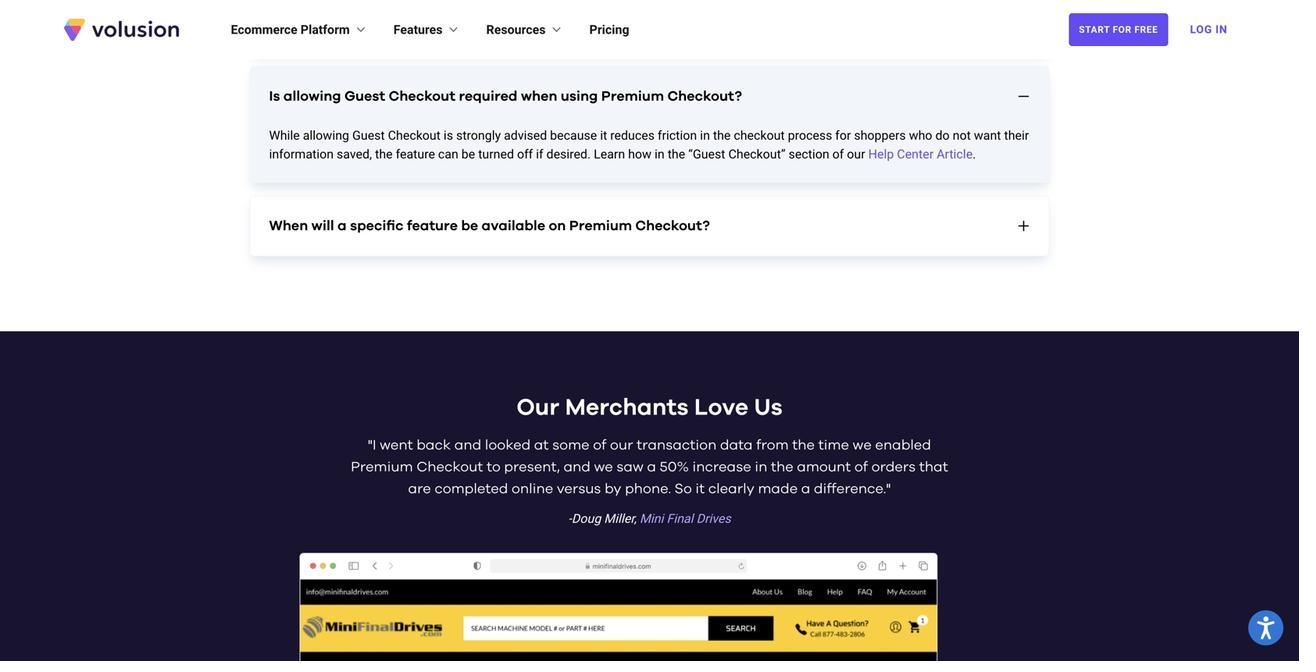 Task type: vqa. For each thing, say whether or not it's contained in the screenshot.
looked
yes



Task type: locate. For each thing, give the bounding box(es) containing it.
1 horizontal spatial in
[[700, 128, 710, 143]]

looked
[[485, 439, 531, 453]]

1 vertical spatial we
[[594, 461, 613, 475]]

2 horizontal spatial in
[[755, 461, 768, 475]]

mini final drives link
[[640, 512, 731, 527]]

help center article .
[[869, 147, 976, 162]]

in inside "i went back and looked at some of our transaction data from the time we enabled premium checkout to present, and we saw a 50% increase in the amount of orders that are completed online versus by phone. so it clearly made a difference."
[[755, 461, 768, 475]]

back
[[417, 439, 451, 453]]

be
[[462, 147, 475, 162], [461, 219, 478, 233]]

it inside 'while allowing guest checkout is strongly advised because it reduces friction in the checkout process for shoppers who do not want their information saved, the feature can be turned off if desired. learn how in the "guest checkout" section of our'
[[600, 128, 607, 143]]

0 horizontal spatial our
[[610, 439, 633, 453]]

0 vertical spatial we
[[853, 439, 872, 453]]

help
[[869, 147, 894, 162]]

it
[[600, 128, 607, 143], [696, 482, 705, 497]]

0 horizontal spatial it
[[600, 128, 607, 143]]

by
[[605, 482, 622, 497]]

1 be from the top
[[462, 147, 475, 162]]

a right saw
[[647, 461, 656, 475]]

1 horizontal spatial our
[[847, 147, 866, 162]]

pricing
[[590, 22, 630, 37]]

platform
[[301, 22, 350, 37]]

it right so
[[696, 482, 705, 497]]

when
[[269, 219, 308, 233]]

the up "amount"
[[793, 439, 815, 453]]

a
[[338, 219, 347, 233], [647, 461, 656, 475]]

methods
[[376, 16, 437, 30]]

when
[[521, 89, 558, 103]]

and up "versus"
[[564, 461, 591, 475]]

features
[[394, 22, 443, 37]]

so
[[675, 482, 692, 497]]

features button
[[394, 20, 461, 39]]

checkout left the is
[[388, 128, 441, 143]]

specific
[[350, 219, 404, 233]]

in up "guest
[[700, 128, 710, 143]]

transaction
[[637, 439, 717, 453]]

saved,
[[337, 147, 372, 162]]

be left available
[[461, 219, 478, 233]]

us
[[754, 396, 783, 420]]

our merchants love us
[[517, 396, 783, 420]]

0 vertical spatial allowing
[[284, 89, 341, 103]]

feature inside when will a specific feature be available on premium checkout? button
[[407, 219, 458, 233]]

allowing for is
[[284, 89, 341, 103]]

help center article link
[[869, 147, 973, 162]]

shoppers
[[854, 128, 906, 143]]

in down from
[[755, 461, 768, 475]]

can left i
[[440, 16, 466, 30]]

their
[[1005, 128, 1029, 143]]

premium inside "i went back and looked at some of our transaction data from the time we enabled premium checkout to present, and we saw a 50% increase in the amount of orders that are completed online versus by phone. so it clearly made a difference."
[[351, 461, 413, 475]]

0 vertical spatial it
[[600, 128, 607, 143]]

0 horizontal spatial we
[[594, 461, 613, 475]]

guest inside button
[[345, 89, 385, 103]]

required
[[459, 89, 518, 103]]

checkout? for what payment methods can i offer through premium checkout?
[[637, 16, 712, 30]]

1 horizontal spatial it
[[696, 482, 705, 497]]

1 vertical spatial be
[[461, 219, 478, 233]]

our inside "i went back and looked at some of our transaction data from the time we enabled premium checkout to present, and we saw a 50% increase in the amount of orders that are completed online versus by phone. so it clearly made a difference."
[[610, 439, 633, 453]]

off
[[517, 147, 533, 162]]

0 vertical spatial checkout
[[389, 89, 456, 103]]

checkout
[[389, 89, 456, 103], [388, 128, 441, 143], [417, 461, 483, 475]]

checkout? for is allowing guest checkout required when using premium checkout?
[[668, 89, 742, 103]]

2 vertical spatial of
[[855, 461, 868, 475]]

a inside "i went back and looked at some of our transaction data from the time we enabled premium checkout to present, and we saw a 50% increase in the amount of orders that are completed online versus by phone. so it clearly made a difference."
[[647, 461, 656, 475]]

1 vertical spatial allowing
[[303, 128, 349, 143]]

log in
[[1191, 23, 1228, 36]]

allowing inside button
[[284, 89, 341, 103]]

the down friction
[[668, 147, 685, 162]]

data
[[720, 439, 753, 453]]

1 horizontal spatial a
[[647, 461, 656, 475]]

it inside "i went back and looked at some of our transaction data from the time we enabled premium checkout to present, and we saw a 50% increase in the amount of orders that are completed online versus by phone. so it clearly made a difference."
[[696, 482, 705, 497]]

can down the is
[[438, 147, 459, 162]]

0 horizontal spatial and
[[455, 439, 482, 453]]

what
[[269, 16, 307, 30]]

the right saved, at the top left of page
[[375, 147, 393, 162]]

payment
[[310, 16, 372, 30]]

0 vertical spatial be
[[462, 147, 475, 162]]

we right "time"
[[853, 439, 872, 453]]

0 horizontal spatial in
[[655, 147, 665, 162]]

merchants
[[565, 396, 689, 420]]

we
[[853, 439, 872, 453], [594, 461, 613, 475]]

strongly
[[456, 128, 501, 143]]

checkout down back
[[417, 461, 483, 475]]

allowing inside 'while allowing guest checkout is strongly advised because it reduces friction in the checkout process for shoppers who do not want their information saved, the feature can be turned off if desired. learn how in the "guest checkout" section of our'
[[303, 128, 349, 143]]

2 vertical spatial checkout
[[417, 461, 483, 475]]

1 vertical spatial a
[[647, 461, 656, 475]]

using
[[561, 89, 598, 103]]

0 vertical spatial of
[[833, 147, 844, 162]]

1 vertical spatial and
[[564, 461, 591, 475]]

we up by at the left bottom
[[594, 461, 613, 475]]

some
[[552, 439, 590, 453]]

1 vertical spatial checkout?
[[668, 89, 742, 103]]

reduces
[[611, 128, 655, 143]]

2 horizontal spatial of
[[855, 461, 868, 475]]

what payment methods can i offer through premium checkout? button
[[250, 0, 1049, 53]]

how
[[628, 147, 652, 162]]

premium
[[571, 16, 634, 30], [602, 89, 664, 103], [569, 219, 632, 233], [351, 461, 413, 475]]

desired.
[[547, 147, 591, 162]]

it up 'learn'
[[600, 128, 607, 143]]

premium down "i
[[351, 461, 413, 475]]

feature right saved, at the top left of page
[[396, 147, 435, 162]]

1 horizontal spatial of
[[833, 147, 844, 162]]

1 vertical spatial it
[[696, 482, 705, 497]]

free
[[1135, 24, 1158, 35]]

is
[[269, 89, 280, 103]]

checkout
[[734, 128, 785, 143]]

0 vertical spatial guest
[[345, 89, 385, 103]]

can inside button
[[440, 16, 466, 30]]

offer
[[476, 16, 509, 30]]

1 vertical spatial our
[[610, 439, 633, 453]]

while
[[269, 128, 300, 143]]

1 vertical spatial checkout
[[388, 128, 441, 143]]

and right back
[[455, 439, 482, 453]]

0 vertical spatial our
[[847, 147, 866, 162]]

1 vertical spatial can
[[438, 147, 459, 162]]

amount
[[797, 461, 851, 475]]

checkout inside button
[[389, 89, 456, 103]]

in
[[1216, 23, 1228, 36]]

the up made
[[771, 461, 794, 475]]

in right 'how'
[[655, 147, 665, 162]]

a right will
[[338, 219, 347, 233]]

1 vertical spatial guest
[[352, 128, 385, 143]]

our down "for"
[[847, 147, 866, 162]]

orders
[[872, 461, 916, 475]]

of right some
[[593, 439, 607, 453]]

a difference."
[[802, 482, 891, 497]]

increase
[[693, 461, 752, 475]]

0 horizontal spatial a
[[338, 219, 347, 233]]

0 vertical spatial in
[[700, 128, 710, 143]]

our up saw
[[610, 439, 633, 453]]

1 vertical spatial feature
[[407, 219, 458, 233]]

be inside button
[[461, 219, 478, 233]]

if
[[536, 147, 544, 162]]

from
[[757, 439, 789, 453]]

of down "for"
[[833, 147, 844, 162]]

time
[[819, 439, 849, 453]]

checkout inside 'while allowing guest checkout is strongly advised because it reduces friction in the checkout process for shoppers who do not want their information saved, the feature can be turned off if desired. learn how in the "guest checkout" section of our'
[[388, 128, 441, 143]]

advised
[[504, 128, 547, 143]]

of up a difference."
[[855, 461, 868, 475]]

the
[[713, 128, 731, 143], [375, 147, 393, 162], [668, 147, 685, 162], [793, 439, 815, 453], [771, 461, 794, 475]]

feature right specific
[[407, 219, 458, 233]]

checkout for is
[[388, 128, 441, 143]]

allowing up "information"
[[303, 128, 349, 143]]

guest inside 'while allowing guest checkout is strongly advised because it reduces friction in the checkout process for shoppers who do not want their information saved, the feature can be turned off if desired. learn how in the "guest checkout" section of our'
[[352, 128, 385, 143]]

0 vertical spatial a
[[338, 219, 347, 233]]

allowing right "is"
[[284, 89, 341, 103]]

be inside 'while allowing guest checkout is strongly advised because it reduces friction in the checkout process for shoppers who do not want their information saved, the feature can be turned off if desired. learn how in the "guest checkout" section of our'
[[462, 147, 475, 162]]

when will a specific feature be available on premium checkout? button
[[250, 196, 1049, 256]]

pricing link
[[590, 20, 630, 39]]

0 vertical spatial checkout?
[[637, 16, 712, 30]]

will
[[312, 219, 334, 233]]

2 vertical spatial in
[[755, 461, 768, 475]]

premium right on
[[569, 219, 632, 233]]

-doug miller, mini final drives
[[568, 512, 731, 527]]

checkout up the is
[[389, 89, 456, 103]]

our
[[517, 396, 560, 420]]

ecommerce
[[231, 22, 298, 37]]

1 vertical spatial of
[[593, 439, 607, 453]]

while allowing guest checkout is strongly advised because it reduces friction in the checkout process for shoppers who do not want their information saved, the feature can be turned off if desired. learn how in the "guest checkout" section of our
[[269, 128, 1029, 162]]

2 be from the top
[[461, 219, 478, 233]]

0 vertical spatial can
[[440, 16, 466, 30]]

0 vertical spatial feature
[[396, 147, 435, 162]]

and
[[455, 439, 482, 453], [564, 461, 591, 475]]

in
[[700, 128, 710, 143], [655, 147, 665, 162], [755, 461, 768, 475]]

be down strongly
[[462, 147, 475, 162]]

can
[[440, 16, 466, 30], [438, 147, 459, 162]]

checkout for required
[[389, 89, 456, 103]]

0 vertical spatial and
[[455, 439, 482, 453]]

online
[[512, 482, 553, 497]]

log in link
[[1181, 13, 1237, 47]]



Task type: describe. For each thing, give the bounding box(es) containing it.
2 vertical spatial checkout?
[[636, 219, 710, 233]]

drives
[[697, 512, 731, 527]]

information
[[269, 147, 334, 162]]

0 horizontal spatial of
[[593, 439, 607, 453]]

are
[[408, 482, 431, 497]]

who
[[909, 128, 933, 143]]

completed
[[435, 482, 508, 497]]

available
[[482, 219, 546, 233]]

start for free link
[[1069, 13, 1169, 46]]

a inside button
[[338, 219, 347, 233]]

1 vertical spatial in
[[655, 147, 665, 162]]

.
[[973, 147, 976, 162]]

resources
[[486, 22, 546, 37]]

guest for while
[[352, 128, 385, 143]]

do
[[936, 128, 950, 143]]

allowing for while
[[303, 128, 349, 143]]

ecommerce platform button
[[231, 20, 369, 39]]

love
[[695, 396, 749, 420]]

not
[[953, 128, 971, 143]]

process
[[788, 128, 832, 143]]

start for free
[[1079, 24, 1158, 35]]

1 horizontal spatial we
[[853, 439, 872, 453]]

center
[[897, 147, 934, 162]]

versus
[[557, 482, 601, 497]]

1 horizontal spatial and
[[564, 461, 591, 475]]

that
[[920, 461, 949, 475]]

guest for is
[[345, 89, 385, 103]]

clearly
[[709, 482, 755, 497]]

50%
[[660, 461, 689, 475]]

of inside 'while allowing guest checkout is strongly advised because it reduces friction in the checkout process for shoppers who do not want their information saved, the feature can be turned off if desired. learn how in the "guest checkout" section of our'
[[833, 147, 844, 162]]

learn
[[594, 147, 625, 162]]

checkout"
[[729, 147, 786, 162]]

for
[[836, 128, 851, 143]]

for
[[1113, 24, 1132, 35]]

premium up reduces
[[602, 89, 664, 103]]

to
[[487, 461, 501, 475]]

went
[[380, 439, 413, 453]]

miller,
[[604, 512, 637, 527]]

the up "guest
[[713, 128, 731, 143]]

at
[[534, 439, 549, 453]]

resources button
[[486, 20, 565, 39]]

start
[[1079, 24, 1110, 35]]

phone.
[[625, 482, 671, 497]]

section
[[789, 147, 830, 162]]

enabled
[[876, 439, 932, 453]]

doug
[[572, 512, 601, 527]]

article
[[937, 147, 973, 162]]

what payment methods can i offer through premium checkout?
[[269, 16, 712, 30]]

through
[[512, 16, 568, 30]]

"i
[[368, 439, 376, 453]]

log
[[1191, 23, 1213, 36]]

"guest
[[689, 147, 726, 162]]

final
[[667, 512, 694, 527]]

present,
[[504, 461, 560, 475]]

is allowing guest checkout required when using premium checkout? button
[[250, 67, 1049, 126]]

"i went back and looked at some of our transaction data from the time we enabled premium checkout to present, and we saw a 50% increase in the amount of orders that are completed online versus by phone. so it clearly made a difference."
[[351, 439, 949, 497]]

open accessibe: accessibility options, statement and help image
[[1258, 617, 1275, 640]]

when will a specific feature be available on premium checkout?
[[269, 219, 710, 233]]

can inside 'while allowing guest checkout is strongly advised because it reduces friction in the checkout process for shoppers who do not want their information saved, the feature can be turned off if desired. learn how in the "guest checkout" section of our'
[[438, 147, 459, 162]]

-
[[568, 512, 572, 527]]

mini
[[640, 512, 664, 527]]

feature inside 'while allowing guest checkout is strongly advised because it reduces friction in the checkout process for shoppers who do not want their information saved, the feature can be turned off if desired. learn how in the "guest checkout" section of our'
[[396, 147, 435, 162]]

ecommerce platform
[[231, 22, 350, 37]]

want
[[974, 128, 1001, 143]]

is
[[444, 128, 453, 143]]

turned
[[478, 147, 514, 162]]

checkout inside "i went back and looked at some of our transaction data from the time we enabled premium checkout to present, and we saw a 50% increase in the amount of orders that are completed online versus by phone. so it clearly made a difference."
[[417, 461, 483, 475]]

our inside 'while allowing guest checkout is strongly advised because it reduces friction in the checkout process for shoppers who do not want their information saved, the feature can be turned off if desired. learn how in the "guest checkout" section of our'
[[847, 147, 866, 162]]

i
[[469, 16, 473, 30]]

premium right through
[[571, 16, 634, 30]]

friction
[[658, 128, 697, 143]]

is allowing guest checkout required when using premium checkout?
[[269, 89, 742, 103]]

made
[[758, 482, 798, 497]]



